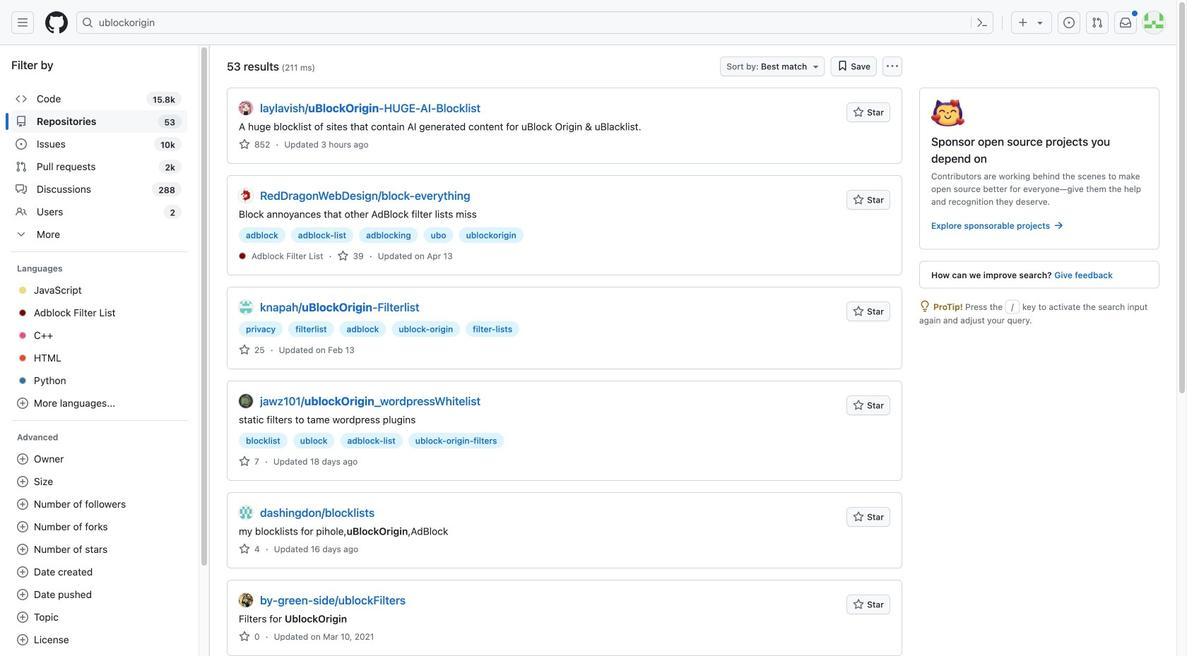 Task type: vqa. For each thing, say whether or not it's contained in the screenshot.
left @douglasduarte 'LINK'
no



Task type: locate. For each thing, give the bounding box(es) containing it.
plus circle image
[[17, 398, 28, 409], [17, 454, 28, 465], [17, 635, 28, 646]]

adblock filter list language element
[[252, 250, 323, 263]]

region
[[0, 45, 209, 657]]

2 vertical spatial plus circle image
[[17, 635, 28, 646]]

draggable pane splitter slider
[[208, 45, 211, 657]]

sc 9kayk9 0 image
[[837, 60, 848, 71], [16, 139, 27, 150], [16, 229, 27, 240], [338, 251, 349, 262], [920, 301, 931, 312], [239, 456, 250, 468]]

1 vertical spatial plus circle image
[[17, 454, 28, 465]]

plus circle image
[[17, 476, 28, 488], [17, 499, 28, 510], [17, 522, 28, 533], [17, 544, 28, 556], [17, 567, 28, 578], [17, 590, 28, 601], [17, 612, 28, 623]]

sc 9kayk9 0 image
[[16, 93, 27, 105], [16, 116, 27, 127], [239, 139, 250, 150], [16, 161, 27, 172], [16, 184, 27, 195], [16, 206, 27, 218], [1053, 220, 1065, 231], [239, 345, 250, 356], [239, 544, 250, 555], [239, 632, 250, 643]]

2 plus circle image from the top
[[17, 454, 28, 465]]

git pull request image
[[1092, 17, 1103, 28]]

notifications image
[[1120, 17, 1132, 28]]

0 vertical spatial plus circle image
[[17, 398, 28, 409]]

package icon image
[[932, 100, 965, 127]]

homepage image
[[45, 11, 68, 34]]

issue opened image
[[1064, 17, 1075, 28]]



Task type: describe. For each thing, give the bounding box(es) containing it.
3 plus circle image from the top
[[17, 522, 28, 533]]

6 plus circle image from the top
[[17, 590, 28, 601]]

2 plus circle image from the top
[[17, 499, 28, 510]]

7 plus circle image from the top
[[17, 612, 28, 623]]

command palette image
[[977, 17, 988, 28]]

3 plus circle image from the top
[[17, 635, 28, 646]]

1 plus circle image from the top
[[17, 398, 28, 409]]

open column options image
[[887, 61, 898, 72]]

4 plus circle image from the top
[[17, 544, 28, 556]]

triangle down image
[[1035, 17, 1046, 28]]

5 plus circle image from the top
[[17, 567, 28, 578]]

1 plus circle image from the top
[[17, 476, 28, 488]]



